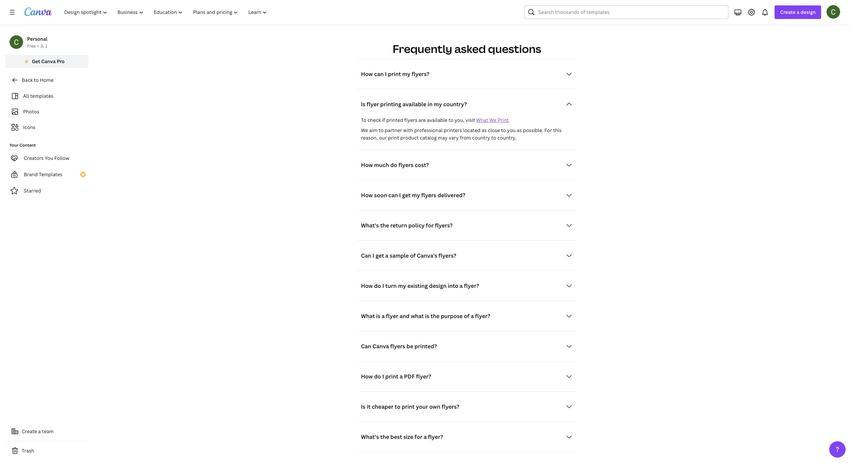 Task type: locate. For each thing, give the bounding box(es) containing it.
aim
[[370, 127, 378, 134]]

0 vertical spatial can
[[374, 70, 384, 78]]

photos link
[[10, 105, 84, 118]]

the left best
[[381, 434, 389, 441]]

0 horizontal spatial get
[[376, 252, 384, 260]]

1 horizontal spatial design
[[801, 9, 816, 15]]

for
[[426, 222, 434, 230], [415, 434, 423, 441]]

0 horizontal spatial as
[[482, 127, 487, 134]]

for for flyers?
[[426, 222, 434, 230]]

1 vertical spatial what
[[361, 313, 375, 320]]

get canva pro button
[[5, 55, 88, 68]]

do up cheaper
[[374, 373, 381, 381]]

i up printing
[[385, 70, 387, 78]]

canva left be
[[373, 343, 389, 351]]

can inside "can i get a sample of canva's flyers?" dropdown button
[[361, 252, 372, 260]]

we
[[490, 117, 497, 124], [361, 127, 368, 134]]

printers
[[444, 127, 462, 134]]

print inside dropdown button
[[388, 70, 401, 78]]

to left 'you'
[[501, 127, 506, 134]]

create a design
[[781, 9, 816, 15]]

christina overa image
[[827, 5, 841, 19]]

1 vertical spatial we
[[361, 127, 368, 134]]

flyers? right canva's
[[439, 252, 457, 260]]

how inside 'dropdown button'
[[361, 373, 373, 381]]

as
[[482, 127, 487, 134], [517, 127, 522, 134]]

get right soon
[[402, 192, 411, 199]]

brand templates
[[24, 171, 62, 178]]

my up "policy"
[[412, 192, 420, 199]]

0 vertical spatial the
[[381, 222, 389, 230]]

0 vertical spatial of
[[410, 252, 416, 260]]

1 horizontal spatial create
[[781, 9, 796, 15]]

can right soon
[[389, 192, 398, 199]]

how do i print a pdf flyer?
[[361, 373, 432, 381]]

0 vertical spatial can
[[361, 252, 372, 260]]

is up to
[[361, 101, 366, 108]]

get
[[402, 192, 411, 199], [376, 252, 384, 260]]

canva's
[[417, 252, 438, 260]]

of right 'purpose'
[[464, 313, 470, 320]]

for right "policy"
[[426, 222, 434, 230]]

icons link
[[10, 121, 84, 134]]

how for how do i print a pdf flyer?
[[361, 373, 373, 381]]

0 vertical spatial create
[[781, 9, 796, 15]]

flyers? down frequently
[[412, 70, 430, 78]]

my inside how can i print my flyers? dropdown button
[[403, 70, 411, 78]]

what's
[[361, 434, 379, 441]]

is it cheaper to print your own flyers?
[[361, 404, 460, 411]]

of inside dropdown button
[[464, 313, 470, 320]]

how much do flyers cost? button
[[359, 159, 576, 172]]

to right cheaper
[[395, 404, 401, 411]]

0 horizontal spatial for
[[415, 434, 423, 441]]

0 vertical spatial what
[[477, 117, 489, 124]]

flyer? inside 'dropdown button'
[[416, 373, 432, 381]]

for
[[545, 127, 552, 134]]

country
[[472, 135, 491, 141]]

1 vertical spatial get
[[376, 252, 384, 260]]

0 horizontal spatial of
[[410, 252, 416, 260]]

flyers inside 'dropdown button'
[[391, 343, 406, 351]]

creators you follow
[[24, 155, 69, 162]]

do right much
[[391, 162, 397, 169]]

do for turn
[[374, 283, 381, 290]]

size
[[404, 434, 414, 441]]

0 horizontal spatial canva
[[41, 58, 56, 65]]

existing
[[408, 283, 428, 290]]

a inside dropdown button
[[386, 252, 389, 260]]

reason,
[[361, 135, 378, 141]]

canva left pro
[[41, 58, 56, 65]]

frequently
[[393, 42, 453, 56]]

frequently asked questions
[[393, 42, 542, 56]]

1 vertical spatial the
[[431, 313, 440, 320]]

is inside dropdown button
[[361, 101, 366, 108]]

to up our
[[379, 127, 384, 134]]

the left 'purpose'
[[431, 313, 440, 320]]

how do i turn my existing design into a flyer? button
[[359, 280, 576, 293]]

design left christina overa image
[[801, 9, 816, 15]]

1 horizontal spatial flyer
[[386, 313, 399, 320]]

back to home link
[[5, 73, 88, 87]]

the left return
[[381, 222, 389, 230]]

print down partner
[[388, 135, 399, 141]]

country.
[[498, 135, 517, 141]]

1 vertical spatial do
[[374, 283, 381, 290]]

my right turn
[[398, 283, 406, 290]]

creators you follow link
[[5, 152, 88, 165]]

can inside can canva flyers be printed? 'dropdown button'
[[361, 343, 372, 351]]

2 can from the top
[[361, 343, 372, 351]]

top level navigation element
[[60, 5, 273, 19]]

1 vertical spatial flyer
[[386, 313, 399, 320]]

possible.
[[523, 127, 544, 134]]

get inside "can i get a sample of canva's flyers?" dropdown button
[[376, 252, 384, 260]]

print inside we aim to partner with professional printers located as close to you as possible. for this reason, our print product catalog may vary from country to country.
[[388, 135, 399, 141]]

how soon can i get my flyers delivered?
[[361, 192, 466, 199]]

create inside button
[[22, 429, 37, 435]]

0 horizontal spatial what
[[361, 313, 375, 320]]

1 horizontal spatial available
[[427, 117, 448, 124]]

how for how do i turn my existing design into a flyer?
[[361, 283, 373, 290]]

get canva pro
[[32, 58, 65, 65]]

flyers left delivered?
[[422, 192, 437, 199]]

i inside 'dropdown button'
[[383, 373, 384, 381]]

the for what's the return policy for flyers?
[[381, 222, 389, 230]]

i left pdf
[[383, 373, 384, 381]]

2 vertical spatial do
[[374, 373, 381, 381]]

print left your at the bottom
[[402, 404, 415, 411]]

print left pdf
[[386, 373, 399, 381]]

for right size
[[415, 434, 423, 441]]

cheaper
[[372, 404, 394, 411]]

1 vertical spatial can
[[361, 343, 372, 351]]

0 horizontal spatial we
[[361, 127, 368, 134]]

flyer? right size
[[428, 434, 443, 441]]

how for how soon can i get my flyers delivered?
[[361, 192, 373, 199]]

0 vertical spatial for
[[426, 222, 434, 230]]

flyer up the check
[[367, 101, 379, 108]]

to left you,
[[449, 117, 454, 124]]

pdf
[[404, 373, 415, 381]]

photos
[[23, 108, 39, 115]]

1 horizontal spatial as
[[517, 127, 522, 134]]

print up printing
[[388, 70, 401, 78]]

0 vertical spatial design
[[801, 9, 816, 15]]

the
[[381, 222, 389, 230], [431, 313, 440, 320], [381, 434, 389, 441]]

.
[[509, 117, 511, 124]]

you
[[507, 127, 516, 134]]

1 vertical spatial for
[[415, 434, 423, 441]]

get left sample
[[376, 252, 384, 260]]

our
[[379, 135, 387, 141]]

1 as from the left
[[482, 127, 487, 134]]

is it cheaper to print your own flyers? button
[[359, 401, 576, 414]]

my
[[403, 70, 411, 78], [434, 101, 442, 108], [412, 192, 420, 199], [398, 283, 406, 290]]

can for can canva flyers be printed?
[[361, 343, 372, 351]]

what inside 'what is a flyer and what is the purpose of a flyer?' dropdown button
[[361, 313, 375, 320]]

printed?
[[415, 343, 437, 351]]

1 horizontal spatial get
[[402, 192, 411, 199]]

1 is from the top
[[361, 101, 366, 108]]

i left sample
[[373, 252, 375, 260]]

available up professional
[[427, 117, 448, 124]]

and
[[400, 313, 410, 320]]

1 horizontal spatial can
[[389, 192, 398, 199]]

1 vertical spatial is
[[361, 404, 366, 411]]

1 vertical spatial create
[[22, 429, 37, 435]]

0 vertical spatial is
[[361, 101, 366, 108]]

2 how from the top
[[361, 162, 373, 169]]

do inside 'dropdown button'
[[374, 373, 381, 381]]

we up close
[[490, 117, 497, 124]]

return
[[391, 222, 407, 230]]

Search search field
[[539, 6, 725, 19]]

as right 'you'
[[517, 127, 522, 134]]

vary
[[449, 135, 459, 141]]

back
[[22, 77, 33, 83]]

if
[[382, 117, 385, 124]]

i
[[385, 70, 387, 78], [399, 192, 401, 199], [373, 252, 375, 260], [383, 283, 384, 290], [383, 373, 384, 381]]

0 vertical spatial get
[[402, 192, 411, 199]]

1 vertical spatial can
[[389, 192, 398, 199]]

available
[[403, 101, 427, 108], [427, 117, 448, 124]]

canva inside button
[[41, 58, 56, 65]]

flyer? right 'purpose'
[[476, 313, 491, 320]]

is left it in the bottom of the page
[[361, 404, 366, 411]]

as up "country"
[[482, 127, 487, 134]]

5 how from the top
[[361, 373, 373, 381]]

canva inside 'dropdown button'
[[373, 343, 389, 351]]

available left in
[[403, 101, 427, 108]]

my down frequently
[[403, 70, 411, 78]]

how
[[361, 70, 373, 78], [361, 162, 373, 169], [361, 192, 373, 199], [361, 283, 373, 290], [361, 373, 373, 381]]

flyer?
[[464, 283, 479, 290], [476, 313, 491, 320], [416, 373, 432, 381], [428, 434, 443, 441]]

create for create a team
[[22, 429, 37, 435]]

is inside dropdown button
[[361, 404, 366, 411]]

1 how from the top
[[361, 70, 373, 78]]

you
[[45, 155, 53, 162]]

of
[[410, 252, 416, 260], [464, 313, 470, 320]]

1 is from the left
[[376, 313, 381, 320]]

0 horizontal spatial is
[[376, 313, 381, 320]]

None search field
[[525, 5, 729, 19]]

flyers left be
[[391, 343, 406, 351]]

1 horizontal spatial for
[[426, 222, 434, 230]]

can up printing
[[374, 70, 384, 78]]

get
[[32, 58, 40, 65]]

0 vertical spatial we
[[490, 117, 497, 124]]

1 horizontal spatial is
[[425, 313, 430, 320]]

my right in
[[434, 101, 442, 108]]

1 horizontal spatial of
[[464, 313, 470, 320]]

trash link
[[5, 445, 88, 458]]

design left into
[[429, 283, 447, 290]]

1 horizontal spatial canva
[[373, 343, 389, 351]]

personal
[[27, 36, 47, 42]]

my inside how do i turn my existing design into a flyer? dropdown button
[[398, 283, 406, 290]]

1 vertical spatial canva
[[373, 343, 389, 351]]

we left 'aim'
[[361, 127, 368, 134]]

flyer? right pdf
[[416, 373, 432, 381]]

may
[[438, 135, 448, 141]]

of right sample
[[410, 252, 416, 260]]

•
[[37, 43, 39, 49]]

is left and
[[376, 313, 381, 320]]

sample
[[390, 252, 409, 260]]

get inside how soon can i get my flyers delivered? dropdown button
[[402, 192, 411, 199]]

print
[[388, 70, 401, 78], [388, 135, 399, 141], [386, 373, 399, 381], [402, 404, 415, 411]]

flyers? right "policy"
[[435, 222, 453, 230]]

is right what
[[425, 313, 430, 320]]

i left turn
[[383, 283, 384, 290]]

1 can from the top
[[361, 252, 372, 260]]

2 vertical spatial the
[[381, 434, 389, 441]]

can
[[361, 252, 372, 260], [361, 343, 372, 351]]

0 horizontal spatial design
[[429, 283, 447, 290]]

2 is from the top
[[361, 404, 366, 411]]

team
[[42, 429, 54, 435]]

3 how from the top
[[361, 192, 373, 199]]

do left turn
[[374, 283, 381, 290]]

do for print
[[374, 373, 381, 381]]

1
[[45, 43, 47, 49]]

pro
[[57, 58, 65, 65]]

starred
[[24, 188, 41, 194]]

1 vertical spatial of
[[464, 313, 470, 320]]

flyers up with
[[405, 117, 418, 124]]

0 horizontal spatial available
[[403, 101, 427, 108]]

0 vertical spatial available
[[403, 101, 427, 108]]

0 vertical spatial flyer
[[367, 101, 379, 108]]

how can i print my flyers? button
[[359, 67, 576, 81]]

printing
[[381, 101, 402, 108]]

design
[[801, 9, 816, 15], [429, 283, 447, 290]]

flyer left and
[[386, 313, 399, 320]]

1 vertical spatial available
[[427, 117, 448, 124]]

how can i print my flyers?
[[361, 70, 430, 78]]

4 how from the top
[[361, 283, 373, 290]]

to
[[361, 117, 367, 124]]

of inside dropdown button
[[410, 252, 416, 260]]

country?
[[444, 101, 467, 108]]

0 horizontal spatial create
[[22, 429, 37, 435]]

0 vertical spatial canva
[[41, 58, 56, 65]]

create inside dropdown button
[[781, 9, 796, 15]]



Task type: describe. For each thing, give the bounding box(es) containing it.
to check if printed flyers are available to you, visit what we print .
[[361, 117, 511, 124]]

0 horizontal spatial can
[[374, 70, 384, 78]]

available inside dropdown button
[[403, 101, 427, 108]]

brand templates link
[[5, 168, 88, 182]]

a inside 'dropdown button'
[[400, 373, 403, 381]]

create a team
[[22, 429, 54, 435]]

from
[[460, 135, 471, 141]]

creators
[[24, 155, 44, 162]]

located
[[464, 127, 481, 134]]

1 horizontal spatial we
[[490, 117, 497, 124]]

i inside dropdown button
[[373, 252, 375, 260]]

how for how can i print my flyers?
[[361, 70, 373, 78]]

create a team button
[[5, 425, 88, 439]]

flyers left cost?
[[399, 162, 414, 169]]

soon
[[374, 192, 387, 199]]

policy
[[409, 222, 425, 230]]

can i get a sample of canva's flyers?
[[361, 252, 457, 260]]

back to home
[[22, 77, 54, 83]]

catalog
[[420, 135, 437, 141]]

templates
[[30, 93, 53, 99]]

create for create a design
[[781, 9, 796, 15]]

free
[[27, 43, 36, 49]]

partner
[[385, 127, 402, 134]]

be
[[407, 343, 414, 351]]

cost?
[[415, 162, 429, 169]]

how do i print a pdf flyer? button
[[359, 370, 576, 384]]

close
[[488, 127, 500, 134]]

what is a flyer and what is the purpose of a flyer? button
[[359, 310, 576, 323]]

my inside how soon can i get my flyers delivered? dropdown button
[[412, 192, 420, 199]]

delivered?
[[438, 192, 466, 199]]

to down close
[[492, 135, 497, 141]]

is flyer printing available in my country? button
[[359, 98, 576, 111]]

is for is it cheaper to print your own flyers?
[[361, 404, 366, 411]]

turn
[[386, 283, 397, 290]]

all templates
[[23, 93, 53, 99]]

what is a flyer and what is the purpose of a flyer?
[[361, 313, 491, 320]]

much
[[374, 162, 389, 169]]

what's
[[361, 222, 379, 230]]

flyer? right into
[[464, 283, 479, 290]]

i for existing
[[383, 283, 384, 290]]

professional
[[415, 127, 443, 134]]

flyers? right own
[[442, 404, 460, 411]]

in
[[428, 101, 433, 108]]

the for what's the best size for a flyer?
[[381, 434, 389, 441]]

your
[[10, 142, 19, 148]]

are
[[419, 117, 426, 124]]

what
[[411, 313, 424, 320]]

is flyer printing available in my country?
[[361, 101, 467, 108]]

into
[[448, 283, 459, 290]]

can for can i get a sample of canva's flyers?
[[361, 252, 372, 260]]

print inside dropdown button
[[402, 404, 415, 411]]

what's the return policy for flyers?
[[361, 222, 453, 230]]

best
[[391, 434, 402, 441]]

0 horizontal spatial flyer
[[367, 101, 379, 108]]

i right soon
[[399, 192, 401, 199]]

a inside button
[[38, 429, 41, 435]]

product
[[401, 135, 419, 141]]

it
[[367, 404, 371, 411]]

we inside we aim to partner with professional printers located as close to you as possible. for this reason, our print product catalog may vary from country to country.
[[361, 127, 368, 134]]

2 as from the left
[[517, 127, 522, 134]]

how do i turn my existing design into a flyer?
[[361, 283, 479, 290]]

with
[[403, 127, 413, 134]]

all
[[23, 93, 29, 99]]

follow
[[54, 155, 69, 162]]

asked
[[455, 42, 486, 56]]

canva for can
[[373, 343, 389, 351]]

i for flyers?
[[385, 70, 387, 78]]

brand
[[24, 171, 38, 178]]

print inside 'dropdown button'
[[386, 373, 399, 381]]

i for pdf
[[383, 373, 384, 381]]

to right back
[[34, 77, 39, 83]]

home
[[40, 77, 54, 83]]

what's the best size for a flyer?
[[361, 434, 443, 441]]

canva for get
[[41, 58, 56, 65]]

1 horizontal spatial what
[[477, 117, 489, 124]]

create a design button
[[775, 5, 822, 19]]

how for how much do flyers cost?
[[361, 162, 373, 169]]

icons
[[23, 124, 35, 131]]

we aim to partner with professional printers located as close to you as possible. for this reason, our print product catalog may vary from country to country.
[[361, 127, 562, 141]]

for for a
[[415, 434, 423, 441]]

your content
[[10, 142, 36, 148]]

check
[[368, 117, 381, 124]]

this
[[554, 127, 562, 134]]

own
[[430, 404, 441, 411]]

content
[[20, 142, 36, 148]]

printed
[[387, 117, 404, 124]]

free •
[[27, 43, 39, 49]]

my inside is flyer printing available in my country? dropdown button
[[434, 101, 442, 108]]

2 is from the left
[[425, 313, 430, 320]]

how much do flyers cost?
[[361, 162, 429, 169]]

1 vertical spatial design
[[429, 283, 447, 290]]

is for is flyer printing available in my country?
[[361, 101, 366, 108]]

visit
[[466, 117, 475, 124]]

trash
[[22, 448, 34, 455]]

0 vertical spatial do
[[391, 162, 397, 169]]

to inside dropdown button
[[395, 404, 401, 411]]

how soon can i get my flyers delivered? button
[[359, 189, 576, 202]]

you,
[[455, 117, 465, 124]]

can i get a sample of canva's flyers? button
[[359, 249, 576, 263]]

can canva flyers be printed? button
[[359, 340, 576, 354]]

can canva flyers be printed?
[[361, 343, 437, 351]]

starred link
[[5, 184, 88, 198]]



Task type: vqa. For each thing, say whether or not it's contained in the screenshot.
the top Team 1 element
no



